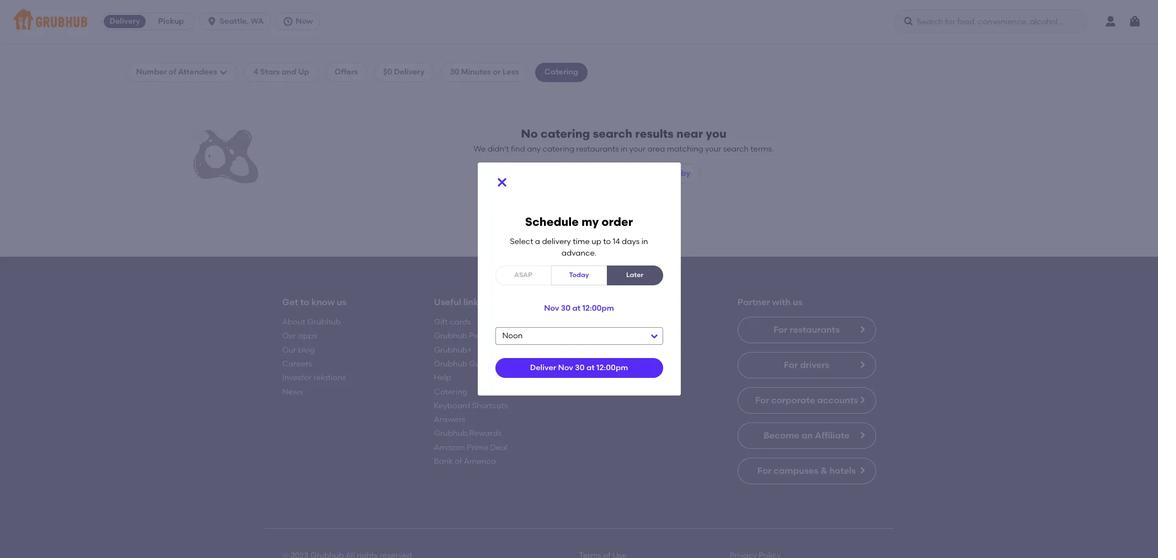 Task type: locate. For each thing, give the bounding box(es) containing it.
prime
[[467, 444, 489, 453]]

less
[[503, 67, 519, 77]]

catering
[[541, 127, 590, 140], [543, 144, 574, 154], [584, 169, 616, 178], [547, 242, 579, 251]]

svg image
[[206, 16, 217, 27], [903, 16, 914, 27], [219, 68, 228, 77]]

2 with from the left
[[772, 297, 791, 308]]

delivery inside no catering search results near you "main content"
[[394, 67, 425, 77]]

of right 'number'
[[169, 67, 176, 77]]

in up see all catering restaurants nearby
[[621, 144, 628, 154]]

with for connect
[[625, 297, 644, 308]]

for restaurants link
[[738, 317, 876, 344]]

our blog link
[[282, 346, 315, 355]]

for campuses & hotels
[[758, 466, 856, 477]]

0 horizontal spatial in
[[621, 144, 628, 154]]

bank
[[434, 458, 453, 467]]

0 horizontal spatial svg image
[[283, 16, 294, 27]]

nov down today button
[[544, 304, 559, 313]]

restaurants up 'drivers'
[[790, 325, 840, 336]]

our down about
[[282, 332, 296, 341]]

for left campuses
[[758, 466, 772, 477]]

0 vertical spatial catering
[[544, 67, 578, 77]]

1 vertical spatial catering
[[434, 388, 467, 397]]

rewards
[[469, 430, 502, 439]]

a inside button
[[523, 242, 528, 251]]

useful links
[[434, 297, 483, 308]]

gift cards link
[[434, 318, 471, 327]]

news link
[[282, 388, 303, 397]]

gift
[[434, 318, 448, 327]]

shortcuts
[[472, 402, 508, 411]]

terms.
[[751, 144, 774, 154]]

1 your from the left
[[629, 144, 646, 154]]

search up see all catering restaurants nearby
[[593, 127, 633, 140]]

see
[[557, 169, 571, 178]]

now button
[[275, 13, 325, 30]]

amazon
[[434, 444, 465, 453]]

a for select
[[535, 237, 540, 247]]

a down see
[[535, 237, 540, 247]]

a inside select a delivery time up to 14 days in advance.
[[535, 237, 540, 247]]

1 vertical spatial to
[[300, 297, 309, 308]]

don't
[[517, 226, 537, 236]]

1 vertical spatial restaurants
[[618, 169, 662, 178]]

for inside 'link'
[[755, 396, 769, 406]]

main navigation navigation
[[0, 0, 1158, 43]]

for down partner with us
[[774, 325, 788, 336]]

deal
[[490, 444, 508, 453]]

perks
[[469, 332, 489, 341]]

grubhub down for?
[[634, 242, 667, 251]]

1 vertical spatial in
[[642, 237, 648, 247]]

1 vertical spatial 12:00pm
[[596, 364, 628, 373]]

0 horizontal spatial 30
[[450, 67, 459, 77]]

1 horizontal spatial 30
[[561, 304, 571, 313]]

become
[[764, 431, 800, 441]]

you
[[706, 127, 727, 140]]

advance.
[[562, 249, 597, 258]]

grubhub down gift cards link
[[434, 332, 468, 341]]

cards
[[450, 318, 471, 327]]

1 horizontal spatial your
[[705, 144, 721, 154]]

us up for restaurants
[[793, 297, 803, 308]]

of
[[169, 67, 176, 77], [455, 458, 462, 467]]

grubhub rewards link
[[434, 430, 502, 439]]

your left the area
[[629, 144, 646, 154]]

useful
[[434, 297, 461, 308]]

about grubhub our apps our blog careers investor relations news
[[282, 318, 346, 397]]

0 horizontal spatial delivery
[[110, 17, 140, 26]]

0 horizontal spatial at
[[572, 304, 581, 313]]

catering up keyboard
[[434, 388, 467, 397]]

0 vertical spatial restaurants
[[576, 144, 619, 154]]

1 vertical spatial search
[[723, 144, 749, 154]]

svg image
[[1128, 15, 1142, 28], [283, 16, 294, 27], [495, 176, 509, 189]]

0 horizontal spatial svg image
[[206, 16, 217, 27]]

0 vertical spatial 30
[[450, 67, 459, 77]]

1 vertical spatial at
[[587, 364, 595, 373]]

schedule my order
[[525, 215, 633, 229]]

with for partner
[[772, 297, 791, 308]]

for left 'drivers'
[[784, 360, 798, 371]]

help link
[[434, 374, 451, 383]]

1 horizontal spatial with
[[772, 297, 791, 308]]

catering up any
[[541, 127, 590, 140]]

delivery button
[[102, 13, 148, 30]]

our
[[282, 332, 296, 341], [282, 346, 296, 355]]

restaurants up all
[[576, 144, 619, 154]]

0 horizontal spatial a
[[523, 242, 528, 251]]

1 horizontal spatial in
[[642, 237, 648, 247]]

become an affiliate link
[[738, 423, 876, 450]]

for restaurants
[[774, 325, 840, 336]]

1 horizontal spatial us
[[646, 297, 656, 308]]

search down you
[[723, 144, 749, 154]]

1 horizontal spatial at
[[587, 364, 595, 373]]

1 vertical spatial 30
[[561, 304, 571, 313]]

30 down today button
[[561, 304, 571, 313]]

apps
[[298, 332, 317, 341]]

results
[[635, 127, 674, 140]]

time
[[573, 237, 590, 247]]

with down later button at the right of page
[[625, 297, 644, 308]]

0 horizontal spatial to
[[300, 297, 309, 308]]

seattle,
[[220, 17, 249, 26]]

later
[[626, 272, 643, 279]]

for for for restaurants
[[774, 325, 788, 336]]

area
[[648, 144, 665, 154]]

looking
[[598, 226, 626, 236]]

1 horizontal spatial svg image
[[219, 68, 228, 77]]

0 vertical spatial search
[[593, 127, 633, 140]]

suggest a new catering restaurant for grubhub button
[[486, 237, 672, 257]]

restaurants down the area
[[618, 169, 662, 178]]

at inside deliver nov 30 at 12:00pm button
[[587, 364, 595, 373]]

to
[[603, 237, 611, 247], [300, 297, 309, 308]]

to left the 14 in the right top of the page
[[603, 237, 611, 247]]

2 horizontal spatial 30
[[575, 364, 585, 373]]

seattle, wa button
[[199, 13, 275, 30]]

1 vertical spatial of
[[455, 458, 462, 467]]

your
[[629, 144, 646, 154], [705, 144, 721, 154]]

1 horizontal spatial of
[[455, 458, 462, 467]]

don't see what you're looking for?
[[517, 226, 642, 236]]

catering down what
[[547, 242, 579, 251]]

1 horizontal spatial to
[[603, 237, 611, 247]]

3 us from the left
[[793, 297, 803, 308]]

nov
[[544, 304, 559, 313], [558, 364, 573, 373]]

2 us from the left
[[646, 297, 656, 308]]

0 horizontal spatial with
[[625, 297, 644, 308]]

catering right less in the top of the page
[[544, 67, 578, 77]]

1 with from the left
[[625, 297, 644, 308]]

we
[[474, 144, 486, 154]]

us for partner with us
[[793, 297, 803, 308]]

in right days
[[642, 237, 648, 247]]

investor relations link
[[282, 374, 346, 383]]

see all catering restaurants nearby button
[[548, 164, 700, 184]]

to right get
[[300, 297, 309, 308]]

a left new
[[523, 242, 528, 251]]

0 horizontal spatial of
[[169, 67, 176, 77]]

0 horizontal spatial catering
[[434, 388, 467, 397]]

deliver nov 30 at 12:00pm button
[[495, 359, 663, 379]]

12:00pm up facebook link
[[582, 304, 614, 313]]

nov right 'deliver'
[[558, 364, 573, 373]]

0 vertical spatial of
[[169, 67, 176, 77]]

1 horizontal spatial delivery
[[394, 67, 425, 77]]

america
[[464, 458, 496, 467]]

a for suggest
[[523, 242, 528, 251]]

asap button
[[495, 266, 552, 286]]

to inside no catering search results near you "main content"
[[300, 297, 309, 308]]

number
[[136, 67, 167, 77]]

no catering search results near you we didn't find any catering restaurants in your area matching your search terms.
[[474, 127, 774, 154]]

0 vertical spatial at
[[572, 304, 581, 313]]

0 horizontal spatial your
[[629, 144, 646, 154]]

0 vertical spatial our
[[282, 332, 296, 341]]

up
[[592, 237, 601, 247]]

1 horizontal spatial catering
[[544, 67, 578, 77]]

keyboard shortcuts link
[[434, 402, 508, 411]]

amazon prime deal link
[[434, 444, 508, 453]]

us down later button at the right of page
[[646, 297, 656, 308]]

catering right all
[[584, 169, 616, 178]]

2 horizontal spatial svg image
[[1128, 15, 1142, 28]]

gift cards grubhub perks grubhub+ grubhub guarantee help catering keyboard shortcuts answers grubhub rewards amazon prime deal bank of america
[[434, 318, 510, 467]]

1 us from the left
[[337, 297, 347, 308]]

hotels
[[830, 466, 856, 477]]

for left corporate
[[755, 396, 769, 406]]

1 vertical spatial delivery
[[394, 67, 425, 77]]

1 vertical spatial our
[[282, 346, 296, 355]]

deliver nov 30 at 12:00pm
[[530, 364, 628, 373]]

drivers
[[800, 360, 830, 371]]

for drivers link
[[738, 353, 876, 379]]

instagram
[[586, 346, 624, 355]]

14
[[613, 237, 620, 247]]

12:00pm down instagram
[[596, 364, 628, 373]]

30 left minutes
[[450, 67, 459, 77]]

2 horizontal spatial us
[[793, 297, 803, 308]]

delivery left "pickup"
[[110, 17, 140, 26]]

0 vertical spatial delivery
[[110, 17, 140, 26]]

our up the careers link
[[282, 346, 296, 355]]

0 vertical spatial to
[[603, 237, 611, 247]]

guarantee
[[469, 360, 510, 369]]

youtube
[[586, 360, 618, 369]]

with right partner
[[772, 297, 791, 308]]

delivery right $0
[[394, 67, 425, 77]]

for for for corporate accounts
[[755, 396, 769, 406]]

in
[[621, 144, 628, 154], [642, 237, 648, 247]]

1 horizontal spatial a
[[535, 237, 540, 247]]

us right know
[[337, 297, 347, 308]]

0 horizontal spatial us
[[337, 297, 347, 308]]

grubhub down know
[[307, 318, 341, 327]]

0 vertical spatial in
[[621, 144, 628, 154]]

you're
[[574, 226, 597, 236]]

your down you
[[705, 144, 721, 154]]

with
[[625, 297, 644, 308], [772, 297, 791, 308]]

30 left youtube link
[[575, 364, 585, 373]]

catering right any
[[543, 144, 574, 154]]

of right bank
[[455, 458, 462, 467]]

deliver
[[530, 364, 556, 373]]

grubhub+
[[434, 346, 472, 355]]



Task type: describe. For each thing, give the bounding box(es) containing it.
grubhub perks link
[[434, 332, 489, 341]]

matching
[[667, 144, 703, 154]]

2 horizontal spatial svg image
[[903, 16, 914, 27]]

catering inside gift cards grubhub perks grubhub+ grubhub guarantee help catering keyboard shortcuts answers grubhub rewards amazon prime deal bank of america
[[434, 388, 467, 397]]

0 vertical spatial nov
[[544, 304, 559, 313]]

0 horizontal spatial search
[[593, 127, 633, 140]]

2 vertical spatial 30
[[575, 364, 585, 373]]

delivery inside delivery button
[[110, 17, 140, 26]]

campuses
[[774, 466, 819, 477]]

suggest
[[491, 242, 521, 251]]

asap
[[514, 272, 532, 279]]

1 vertical spatial nov
[[558, 364, 573, 373]]

answers link
[[434, 416, 465, 425]]

affiliate
[[815, 431, 850, 441]]

select
[[510, 237, 533, 247]]

days
[[622, 237, 640, 247]]

blog
[[298, 346, 315, 355]]

select a delivery time up to 14 days in advance.
[[510, 237, 648, 258]]

2 our from the top
[[282, 346, 296, 355]]

us for connect with us
[[646, 297, 656, 308]]

find
[[511, 144, 525, 154]]

see
[[538, 226, 551, 236]]

keyboard
[[434, 402, 470, 411]]

today
[[569, 272, 589, 279]]

grubhub guarantee link
[[434, 360, 510, 369]]

an
[[802, 431, 813, 441]]

2 vertical spatial restaurants
[[790, 325, 840, 336]]

attendees
[[178, 67, 217, 77]]

pickup
[[158, 17, 184, 26]]

my
[[582, 215, 599, 229]]

0 vertical spatial 12:00pm
[[582, 304, 614, 313]]

in inside no catering search results near you we didn't find any catering restaurants in your area matching your search terms.
[[621, 144, 628, 154]]

4 stars and up
[[254, 67, 309, 77]]

restaurants inside button
[[618, 169, 662, 178]]

suggest a new catering restaurant for grubhub
[[491, 242, 667, 251]]

youtube link
[[586, 360, 618, 369]]

help
[[434, 374, 451, 383]]

30 inside no catering search results near you "main content"
[[450, 67, 459, 77]]

svg image inside seattle, wa button
[[206, 16, 217, 27]]

instagram youtube
[[586, 346, 624, 369]]

restaurants inside no catering search results near you we didn't find any catering restaurants in your area matching your search terms.
[[576, 144, 619, 154]]

relations
[[314, 374, 346, 383]]

svg image inside the now button
[[283, 16, 294, 27]]

grubhub+ link
[[434, 346, 472, 355]]

2 your from the left
[[705, 144, 721, 154]]

partner with us
[[738, 297, 803, 308]]

partner
[[738, 297, 770, 308]]

about
[[282, 318, 305, 327]]

nov 30 at 12:00pm button
[[544, 299, 614, 319]]

for for for campuses & hotels
[[758, 466, 772, 477]]

up
[[298, 67, 309, 77]]

stars
[[260, 67, 280, 77]]

pickup button
[[148, 13, 194, 30]]

restaurant
[[581, 242, 620, 251]]

catering inside button
[[584, 169, 616, 178]]

all
[[573, 169, 582, 178]]

no catering search results near you main content
[[0, 43, 1158, 559]]

and
[[282, 67, 297, 77]]

grubhub down grubhub+ link
[[434, 360, 468, 369]]

of inside gift cards grubhub perks grubhub+ grubhub guarantee help catering keyboard shortcuts answers grubhub rewards amazon prime deal bank of america
[[455, 458, 462, 467]]

nov 30 at 12:00pm
[[544, 304, 614, 313]]

for corporate accounts
[[755, 396, 858, 406]]

bank of america link
[[434, 458, 496, 467]]

grubhub inside button
[[634, 242, 667, 251]]

connect
[[586, 297, 623, 308]]

order
[[602, 215, 633, 229]]

1 horizontal spatial search
[[723, 144, 749, 154]]

number of attendees
[[136, 67, 217, 77]]

later button
[[607, 266, 663, 286]]

links
[[463, 297, 483, 308]]

see all catering restaurants nearby
[[557, 169, 690, 178]]

for for for drivers
[[784, 360, 798, 371]]

&
[[821, 466, 827, 477]]

$0
[[383, 67, 392, 77]]

today button
[[551, 266, 607, 286]]

facebook
[[586, 318, 623, 327]]

what
[[553, 226, 572, 236]]

catering inside button
[[547, 242, 579, 251]]

in inside select a delivery time up to 14 days in advance.
[[642, 237, 648, 247]]

know
[[312, 297, 335, 308]]

to inside select a delivery time up to 14 days in advance.
[[603, 237, 611, 247]]

30 minutes or less
[[450, 67, 519, 77]]

grubhub down answers
[[434, 430, 468, 439]]

minutes
[[461, 67, 491, 77]]

grubhub inside about grubhub our apps our blog careers investor relations news
[[307, 318, 341, 327]]

careers link
[[282, 360, 312, 369]]

1 our from the top
[[282, 332, 296, 341]]

$0 delivery
[[383, 67, 425, 77]]

get
[[282, 297, 298, 308]]

seattle, wa
[[220, 17, 264, 26]]

didn't
[[488, 144, 509, 154]]

for corporate accounts link
[[738, 388, 876, 414]]

schedule
[[525, 215, 579, 229]]

careers
[[282, 360, 312, 369]]

svg image inside no catering search results near you "main content"
[[219, 68, 228, 77]]

get to know us
[[282, 297, 347, 308]]

at inside nov 30 at 12:00pm button
[[572, 304, 581, 313]]

answers
[[434, 416, 465, 425]]

now
[[296, 17, 313, 26]]

for?
[[627, 226, 642, 236]]

1 horizontal spatial svg image
[[495, 176, 509, 189]]

for campuses & hotels link
[[738, 459, 876, 485]]

any
[[527, 144, 541, 154]]

corporate
[[771, 396, 815, 406]]



Task type: vqa. For each thing, say whether or not it's contained in the screenshot.
with associated with Connect
yes



